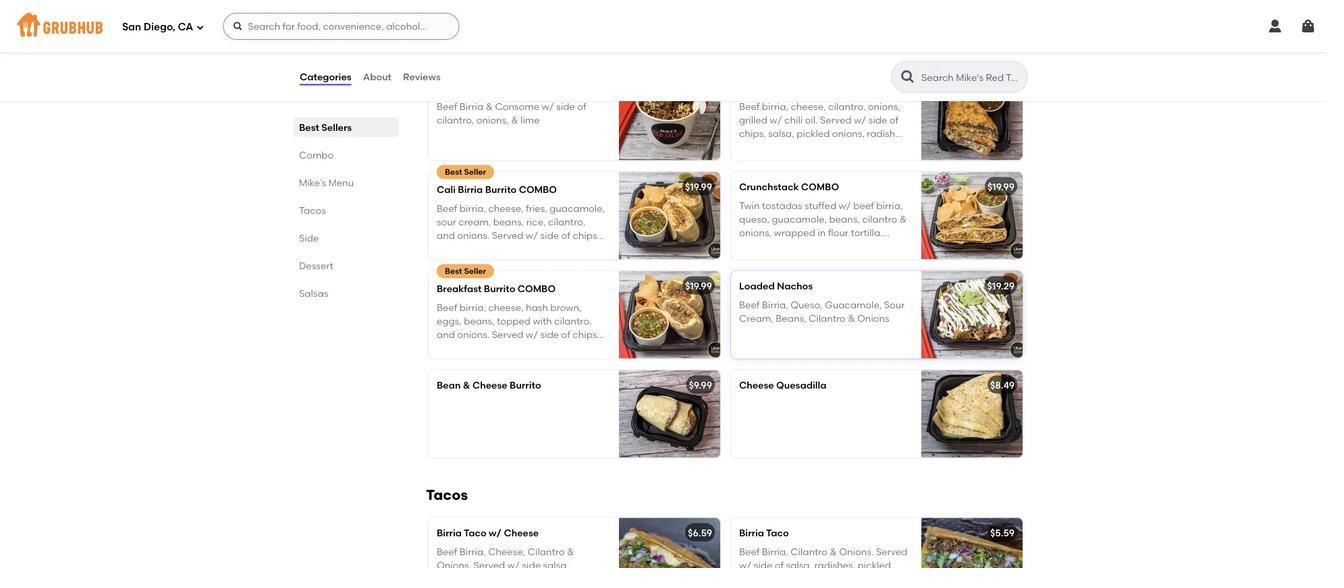 Task type: vqa. For each thing, say whether or not it's contained in the screenshot.
out
no



Task type: locate. For each thing, give the bounding box(es) containing it.
seller for burrito
[[464, 266, 486, 276]]

seller up "breakfast"
[[464, 266, 486, 276]]

salsa,
[[769, 128, 795, 140], [787, 560, 813, 569]]

chili
[[785, 114, 803, 126]]

onions, inside beef birria & consome w/ side of cilantro, onions, & lime
[[477, 114, 509, 126]]

0 horizontal spatial of
[[578, 101, 587, 112]]

cilantro, right cheese,
[[829, 101, 866, 112]]

0 horizontal spatial tacos
[[299, 205, 326, 216]]

consome
[[495, 101, 540, 112]]

best seller for breakfast
[[445, 266, 486, 276]]

birria, inside 'beef birria, queso, guacamole, sour cream, beans, cilantro & onions'
[[762, 299, 789, 311]]

1 horizontal spatial radishes,
[[867, 128, 908, 140]]

0 vertical spatial of
[[578, 101, 587, 112]]

$5.59
[[991, 527, 1015, 539]]

mike's menu inside tab
[[299, 177, 354, 188]]

birria, down 'loaded nachos'
[[762, 299, 789, 311]]

0 vertical spatial onions.
[[840, 547, 874, 558]]

2 vertical spatial served
[[474, 560, 505, 569]]

best seller
[[445, 167, 486, 177], [445, 266, 486, 276]]

1 vertical spatial salsa,
[[787, 560, 813, 569]]

best sellers
[[299, 122, 352, 133]]

mike's down combo
[[299, 177, 326, 188]]

oil.
[[806, 114, 818, 126]]

cali
[[437, 184, 456, 195]]

salsa, down birria taco
[[787, 560, 813, 569]]

best for breakfast burrito combo
[[445, 266, 462, 276]]

beef down birria taco
[[740, 547, 760, 558]]

$6.59
[[688, 527, 713, 539]]

1 vertical spatial seller
[[464, 266, 486, 276]]

0 horizontal spatial served
[[474, 560, 505, 569]]

onions.
[[840, 547, 874, 558], [437, 560, 472, 569]]

of inside beef birria, cheese, cilantro, onions, grilled w/ chili oil. served w/ side of chips, salsa, pickled onions, radishes, cilantro, onions, lime, & consome to dip or sip
[[890, 114, 899, 126]]

categories button
[[299, 53, 352, 101]]

loaded nachos image
[[922, 271, 1023, 359]]

seller
[[464, 167, 486, 177], [464, 266, 486, 276]]

1 horizontal spatial mike's
[[426, 41, 470, 58]]

w/ up the consome
[[854, 114, 867, 126]]

of up to
[[890, 114, 899, 126]]

side down birria taco
[[754, 560, 773, 569]]

2 horizontal spatial of
[[890, 114, 899, 126]]

menu
[[473, 41, 512, 58], [329, 177, 354, 188]]

Search for food, convenience, alcohol... search field
[[223, 13, 460, 40]]

2 best seller from the top
[[445, 266, 486, 276]]

0 horizontal spatial radishes,
[[815, 560, 856, 569]]

1 horizontal spatial taco
[[767, 527, 789, 539]]

cilantro, down the ramen at the left of the page
[[437, 114, 474, 126]]

beef for beef birria, cheese, cilantro, onions, grilled w/ chili oil. served w/ side of chips, salsa, pickled onions, radishes, cilantro, onions, lime, & consome to dip or sip
[[740, 101, 760, 112]]

birria taco
[[740, 527, 789, 539]]

cilantro inside 'beef birria, queso, guacamole, sour cream, beans, cilantro & onions'
[[809, 313, 846, 325]]

side down cheese,
[[522, 560, 541, 569]]

best left sellers
[[299, 122, 319, 133]]

beef inside beef birria, cheese, cilantro, onions, grilled w/ chili oil. served w/ side of chips, salsa, pickled onions, radishes, cilantro, onions, lime, & consome to dip or sip
[[740, 101, 760, 112]]

cheese left quesadilla
[[740, 379, 775, 391]]

seller for birria
[[464, 167, 486, 177]]

onions,
[[869, 101, 901, 112], [477, 114, 509, 126], [833, 128, 865, 140], [779, 142, 812, 153]]

best seller up "breakfast"
[[445, 266, 486, 276]]

best up "breakfast"
[[445, 266, 462, 276]]

birria down the ramen at the left of the page
[[460, 101, 484, 112]]

w/ inside beef birria & consome w/ side of cilantro, onions, & lime
[[542, 101, 554, 112]]

w/ down cheese,
[[508, 560, 520, 569]]

1 best seller from the top
[[445, 167, 486, 177]]

combo tab
[[299, 148, 394, 162]]

menu up consome
[[473, 41, 512, 58]]

1 horizontal spatial tacos
[[426, 487, 468, 504]]

birria, down birria taco
[[762, 547, 789, 558]]

mike's
[[426, 41, 470, 58], [299, 177, 326, 188]]

cilantro,
[[829, 101, 866, 112], [437, 114, 474, 126], [740, 142, 777, 153]]

w/ down birria taco
[[740, 560, 752, 569]]

1 vertical spatial cilantro,
[[437, 114, 474, 126]]

served
[[821, 114, 852, 126], [877, 547, 908, 558], [474, 560, 505, 569]]

categories
[[300, 71, 352, 83]]

taco
[[464, 527, 487, 539], [767, 527, 789, 539]]

crunchstack combo
[[740, 181, 840, 192]]

0 vertical spatial best seller
[[445, 167, 486, 177]]

loaded nachos
[[740, 280, 813, 292]]

side inside beef birria & consome w/ side of cilantro, onions, & lime
[[557, 101, 575, 112]]

mike's up reviews
[[426, 41, 470, 58]]

consome
[[847, 142, 890, 153]]

side inside beef birria, cheese, cilantro & onions. served w/ side salsa
[[522, 560, 541, 569]]

burrito
[[485, 184, 517, 195], [484, 283, 516, 294], [510, 379, 542, 391]]

beef birria, cheese, cilantro, onions, grilled w/ chili oil. served w/ side of chips, salsa, pickled onions, radishes, cilantro, onions, lime, & consome to dip or sip
[[740, 101, 908, 167]]

dessert tab
[[299, 259, 394, 273]]

0 vertical spatial cilantro,
[[829, 101, 866, 112]]

beef
[[437, 101, 458, 112], [740, 101, 760, 112], [740, 299, 760, 311], [437, 547, 458, 558], [740, 547, 760, 558]]

0 horizontal spatial onions.
[[437, 560, 472, 569]]

grilled
[[740, 114, 768, 126]]

0 vertical spatial radishes,
[[867, 128, 908, 140]]

cheese,
[[488, 547, 526, 558]]

1 vertical spatial best seller
[[445, 266, 486, 276]]

beef down the ramen at the left of the page
[[437, 101, 458, 112]]

onions, down consome
[[477, 114, 509, 126]]

beef birria, queso, guacamole, sour cream, beans, cilantro & onions
[[740, 299, 905, 325]]

0 horizontal spatial cilantro,
[[437, 114, 474, 126]]

beef up "grilled"
[[740, 101, 760, 112]]

beef inside beef birria, cheese, cilantro & onions. served w/ side salsa
[[437, 547, 458, 558]]

$18.99
[[987, 82, 1015, 93]]

0 horizontal spatial mike's
[[299, 177, 326, 188]]

combo
[[802, 181, 840, 192], [519, 184, 557, 195], [518, 283, 556, 294]]

reviews button
[[403, 53, 442, 101]]

0 vertical spatial menu
[[473, 41, 512, 58]]

1 horizontal spatial onions.
[[840, 547, 874, 558]]

1 horizontal spatial of
[[775, 560, 784, 569]]

onions. inside 'beef birria, cilantro & onions. served w/ side of salsa, radishes, pickle'
[[840, 547, 874, 558]]

1 vertical spatial onions.
[[437, 560, 472, 569]]

2 taco from the left
[[767, 527, 789, 539]]

seller up 'cali birria burrito combo'
[[464, 167, 486, 177]]

1 vertical spatial radishes,
[[815, 560, 856, 569]]

served inside beef birria, cheese, cilantro & onions. served w/ side salsa
[[474, 560, 505, 569]]

menu inside tab
[[329, 177, 354, 188]]

side inside 'beef birria, cilantro & onions. served w/ side of salsa, radishes, pickle'
[[754, 560, 773, 569]]

mike's menu up the ramen at the left of the page
[[426, 41, 512, 58]]

$8.49
[[991, 379, 1015, 391]]

0 vertical spatial best
[[299, 122, 319, 133]]

beef for beef birria, queso, guacamole, sour cream, beans, cilantro & onions
[[740, 299, 760, 311]]

of down birria taco
[[775, 560, 784, 569]]

cali birria burrito combo
[[437, 184, 557, 195]]

$9.99
[[689, 379, 713, 391]]

1 vertical spatial menu
[[329, 177, 354, 188]]

0 horizontal spatial menu
[[329, 177, 354, 188]]

1 vertical spatial mike's menu
[[299, 177, 354, 188]]

taco for cheese,
[[464, 527, 487, 539]]

tacos
[[299, 205, 326, 216], [426, 487, 468, 504]]

onions, down pickled
[[779, 142, 812, 153]]

combo
[[299, 149, 334, 161]]

lime,
[[814, 142, 836, 153]]

$19.99
[[686, 181, 713, 192], [988, 181, 1015, 192], [686, 280, 713, 292]]

w/ down birria,
[[770, 114, 783, 126]]

0 vertical spatial salsa,
[[769, 128, 795, 140]]

1 vertical spatial of
[[890, 114, 899, 126]]

taco up 'beef birria, cilantro & onions. served w/ side of salsa, radishes, pickle'
[[767, 527, 789, 539]]

0 vertical spatial tacos
[[299, 205, 326, 216]]

birria, for w/
[[762, 547, 789, 558]]

diego,
[[144, 21, 176, 33]]

1 vertical spatial best
[[445, 167, 462, 177]]

0 vertical spatial served
[[821, 114, 852, 126]]

2 seller from the top
[[464, 266, 486, 276]]

cilantro, inside beef birria & consome w/ side of cilantro, onions, & lime
[[437, 114, 474, 126]]

served inside beef birria, cheese, cilantro, onions, grilled w/ chili oil. served w/ side of chips, salsa, pickled onions, radishes, cilantro, onions, lime, & consome to dip or sip
[[821, 114, 852, 126]]

1 vertical spatial served
[[877, 547, 908, 558]]

svg image
[[1268, 18, 1284, 34], [1301, 18, 1317, 34], [233, 21, 243, 32], [196, 23, 204, 31]]

salsa, inside 'beef birria, cilantro & onions. served w/ side of salsa, radishes, pickle'
[[787, 560, 813, 569]]

side right consome
[[557, 101, 575, 112]]

salsas tab
[[299, 286, 394, 301]]

lime
[[521, 114, 540, 126]]

cilantro
[[809, 313, 846, 325], [528, 547, 565, 558], [791, 547, 828, 558]]

1 horizontal spatial menu
[[473, 41, 512, 58]]

of
[[578, 101, 587, 112], [890, 114, 899, 126], [775, 560, 784, 569]]

beef up cream,
[[740, 299, 760, 311]]

birria, inside 'beef birria, cilantro & onions. served w/ side of salsa, radishes, pickle'
[[762, 547, 789, 558]]

1 taco from the left
[[464, 527, 487, 539]]

birria, inside beef birria, cheese, cilantro & onions. served w/ side salsa
[[460, 547, 486, 558]]

1 seller from the top
[[464, 167, 486, 177]]

tacos up side
[[299, 205, 326, 216]]

cali birria burrito combo image
[[619, 172, 721, 260]]

1 vertical spatial burrito
[[484, 283, 516, 294]]

pickled
[[797, 128, 830, 140]]

0 vertical spatial mike's
[[426, 41, 470, 58]]

beef inside 'beef birria, cilantro & onions. served w/ side of salsa, radishes, pickle'
[[740, 547, 760, 558]]

bean & cheese burrito image
[[619, 370, 721, 458]]

beef inside beef birria & consome w/ side of cilantro, onions, & lime
[[437, 101, 458, 112]]

nachos
[[778, 280, 813, 292]]

beef down birria taco w/ cheese
[[437, 547, 458, 558]]

menu down combo tab
[[329, 177, 354, 188]]

birria, for served
[[460, 547, 486, 558]]

2 vertical spatial best
[[445, 266, 462, 276]]

0 horizontal spatial mike's menu
[[299, 177, 354, 188]]

taco up beef birria, cheese, cilantro & onions. served w/ side salsa
[[464, 527, 487, 539]]

of right consome
[[578, 101, 587, 112]]

tacos inside tab
[[299, 205, 326, 216]]

1 vertical spatial mike's
[[299, 177, 326, 188]]

mike's menu
[[426, 41, 512, 58], [299, 177, 354, 188]]

w/
[[542, 101, 554, 112], [770, 114, 783, 126], [854, 114, 867, 126], [489, 527, 502, 539], [508, 560, 520, 569], [740, 560, 752, 569]]

side up the consome
[[869, 114, 888, 126]]

salsa, down chili
[[769, 128, 795, 140]]

best up cali
[[445, 167, 462, 177]]

ca
[[178, 21, 193, 33]]

cilantro, up or
[[740, 142, 777, 153]]

&
[[486, 101, 493, 112], [511, 114, 519, 126], [838, 142, 845, 153], [848, 313, 856, 325], [463, 379, 471, 391], [567, 547, 574, 558], [830, 547, 838, 558]]

ramen image
[[619, 73, 721, 160]]

birria, down birria taco w/ cheese
[[460, 547, 486, 558]]

birria
[[460, 101, 484, 112], [458, 184, 483, 195], [437, 527, 462, 539], [740, 527, 765, 539]]

0 vertical spatial seller
[[464, 167, 486, 177]]

radishes,
[[867, 128, 908, 140], [815, 560, 856, 569]]

side
[[557, 101, 575, 112], [869, 114, 888, 126], [522, 560, 541, 569], [754, 560, 773, 569]]

0 horizontal spatial taco
[[464, 527, 487, 539]]

tacos up birria taco w/ cheese
[[426, 487, 468, 504]]

radishes, inside 'beef birria, cilantro & onions. served w/ side of salsa, radishes, pickle'
[[815, 560, 856, 569]]

2 horizontal spatial served
[[877, 547, 908, 558]]

served inside 'beef birria, cilantro & onions. served w/ side of salsa, radishes, pickle'
[[877, 547, 908, 558]]

2 horizontal spatial cilantro,
[[829, 101, 866, 112]]

breakfast burrito combo image
[[619, 271, 721, 359]]

best
[[299, 122, 319, 133], [445, 167, 462, 177], [445, 266, 462, 276]]

birria inside beef birria & consome w/ side of cilantro, onions, & lime
[[460, 101, 484, 112]]

bean & cheese burrito
[[437, 379, 542, 391]]

mike's menu down combo
[[299, 177, 354, 188]]

Search Mike's Red Tacos search field
[[921, 71, 1024, 84]]

main navigation navigation
[[0, 0, 1328, 53]]

2 vertical spatial cilantro,
[[740, 142, 777, 153]]

cheese up cheese,
[[504, 527, 539, 539]]

w/ inside 'beef birria, cilantro & onions. served w/ side of salsa, radishes, pickle'
[[740, 560, 752, 569]]

birria,
[[762, 299, 789, 311], [460, 547, 486, 558], [762, 547, 789, 558]]

search icon image
[[900, 69, 917, 85]]

cheese
[[473, 379, 508, 391], [740, 379, 775, 391], [504, 527, 539, 539]]

beef inside 'beef birria, queso, guacamole, sour cream, beans, cilantro & onions'
[[740, 299, 760, 311]]

0 vertical spatial mike's menu
[[426, 41, 512, 58]]

best seller up cali
[[445, 167, 486, 177]]

crunchstack combo image
[[922, 172, 1023, 260]]

radishes, inside beef birria, cheese, cilantro, onions, grilled w/ chili oil. served w/ side of chips, salsa, pickled onions, radishes, cilantro, onions, lime, & consome to dip or sip
[[867, 128, 908, 140]]

1 horizontal spatial cilantro,
[[740, 142, 777, 153]]

1 horizontal spatial served
[[821, 114, 852, 126]]

2 vertical spatial of
[[775, 560, 784, 569]]

w/ right consome
[[542, 101, 554, 112]]



Task type: describe. For each thing, give the bounding box(es) containing it.
san
[[122, 21, 141, 33]]

$19.99 for loaded nachos
[[686, 280, 713, 292]]

to
[[892, 142, 902, 153]]

san diego, ca
[[122, 21, 193, 33]]

bean
[[437, 379, 461, 391]]

breakfast
[[437, 283, 482, 294]]

or
[[757, 156, 766, 167]]

1 vertical spatial tacos
[[426, 487, 468, 504]]

loaded
[[740, 280, 775, 292]]

of inside beef birria & consome w/ side of cilantro, onions, & lime
[[578, 101, 587, 112]]

tacos tab
[[299, 203, 394, 217]]

crunchstack
[[740, 181, 799, 192]]

birria, for beans,
[[762, 299, 789, 311]]

ramen
[[437, 82, 470, 93]]

side inside beef birria, cheese, cilantro, onions, grilled w/ chili oil. served w/ side of chips, salsa, pickled onions, radishes, cilantro, onions, lime, & consome to dip or sip
[[869, 114, 888, 126]]

1 horizontal spatial mike's menu
[[426, 41, 512, 58]]

taco for cilantro
[[767, 527, 789, 539]]

birria right cali
[[458, 184, 483, 195]]

of inside 'beef birria, cilantro & onions. served w/ side of salsa, radishes, pickle'
[[775, 560, 784, 569]]

& inside 'beef birria, queso, guacamole, sour cream, beans, cilantro & onions'
[[848, 313, 856, 325]]

birria taco w/ cheese
[[437, 527, 539, 539]]

best inside tab
[[299, 122, 319, 133]]

about
[[363, 71, 392, 83]]

cilantro inside 'beef birria, cilantro & onions. served w/ side of salsa, radishes, pickle'
[[791, 547, 828, 558]]

red birria quesadilla combo image
[[922, 73, 1023, 160]]

cheese quesadilla image
[[922, 370, 1023, 458]]

chips,
[[740, 128, 766, 140]]

dip
[[740, 156, 754, 167]]

onions, up the consome
[[833, 128, 865, 140]]

$19.99 for crunchstack combo
[[686, 181, 713, 192]]

best sellers tab
[[299, 120, 394, 134]]

cheese quesadilla
[[740, 379, 827, 391]]

dessert
[[299, 260, 334, 272]]

birria taco w/ cheese image
[[619, 518, 721, 569]]

beef birria, cheese, cilantro & onions. served w/ side salsa
[[437, 547, 582, 569]]

mike's menu tab
[[299, 176, 394, 190]]

beans,
[[776, 313, 807, 325]]

onions, down search icon
[[869, 101, 901, 112]]

about button
[[362, 53, 392, 101]]

beef birria, cilantro & onions. served w/ side of salsa, radishes, pickle
[[740, 547, 908, 569]]

reviews
[[403, 71, 441, 83]]

onions. inside beef birria, cheese, cilantro & onions. served w/ side salsa
[[437, 560, 472, 569]]

cheese,
[[791, 101, 827, 112]]

$19.29
[[988, 280, 1015, 292]]

beef for beef birria, cilantro & onions. served w/ side of salsa, radishes, pickle
[[740, 547, 760, 558]]

birria taco image
[[922, 518, 1023, 569]]

onions
[[858, 313, 890, 325]]

& inside 'beef birria, cilantro & onions. served w/ side of salsa, radishes, pickle'
[[830, 547, 838, 558]]

birria,
[[762, 101, 789, 112]]

cheese right bean
[[473, 379, 508, 391]]

side tab
[[299, 231, 394, 245]]

birria up beef birria, cheese, cilantro & onions. served w/ side salsa
[[437, 527, 462, 539]]

cream,
[[740, 313, 774, 325]]

beef birria & consome w/ side of cilantro, onions, & lime
[[437, 101, 587, 126]]

w/ inside beef birria, cheese, cilantro & onions. served w/ side salsa
[[508, 560, 520, 569]]

sip
[[768, 156, 781, 167]]

& inside beef birria, cheese, cilantro, onions, grilled w/ chili oil. served w/ side of chips, salsa, pickled onions, radishes, cilantro, onions, lime, & consome to dip or sip
[[838, 142, 845, 153]]

best seller for cali
[[445, 167, 486, 177]]

queso,
[[791, 299, 823, 311]]

salsa, inside beef birria, cheese, cilantro, onions, grilled w/ chili oil. served w/ side of chips, salsa, pickled onions, radishes, cilantro, onions, lime, & consome to dip or sip
[[769, 128, 795, 140]]

best for cali birria burrito combo
[[445, 167, 462, 177]]

quesadilla
[[777, 379, 827, 391]]

sour
[[885, 299, 905, 311]]

beef for beef birria & consome w/ side of cilantro, onions, & lime
[[437, 101, 458, 112]]

cilantro inside beef birria, cheese, cilantro & onions. served w/ side salsa
[[528, 547, 565, 558]]

salsas
[[299, 288, 328, 299]]

w/ up cheese,
[[489, 527, 502, 539]]

& inside beef birria, cheese, cilantro & onions. served w/ side salsa
[[567, 547, 574, 558]]

beef for beef birria, cheese, cilantro & onions. served w/ side salsa
[[437, 547, 458, 558]]

mike's inside mike's menu tab
[[299, 177, 326, 188]]

side
[[299, 232, 319, 244]]

breakfast burrito combo
[[437, 283, 556, 294]]

0 vertical spatial burrito
[[485, 184, 517, 195]]

birria right $6.59
[[740, 527, 765, 539]]

2 vertical spatial burrito
[[510, 379, 542, 391]]

guacamole,
[[825, 299, 882, 311]]

sellers
[[322, 122, 352, 133]]



